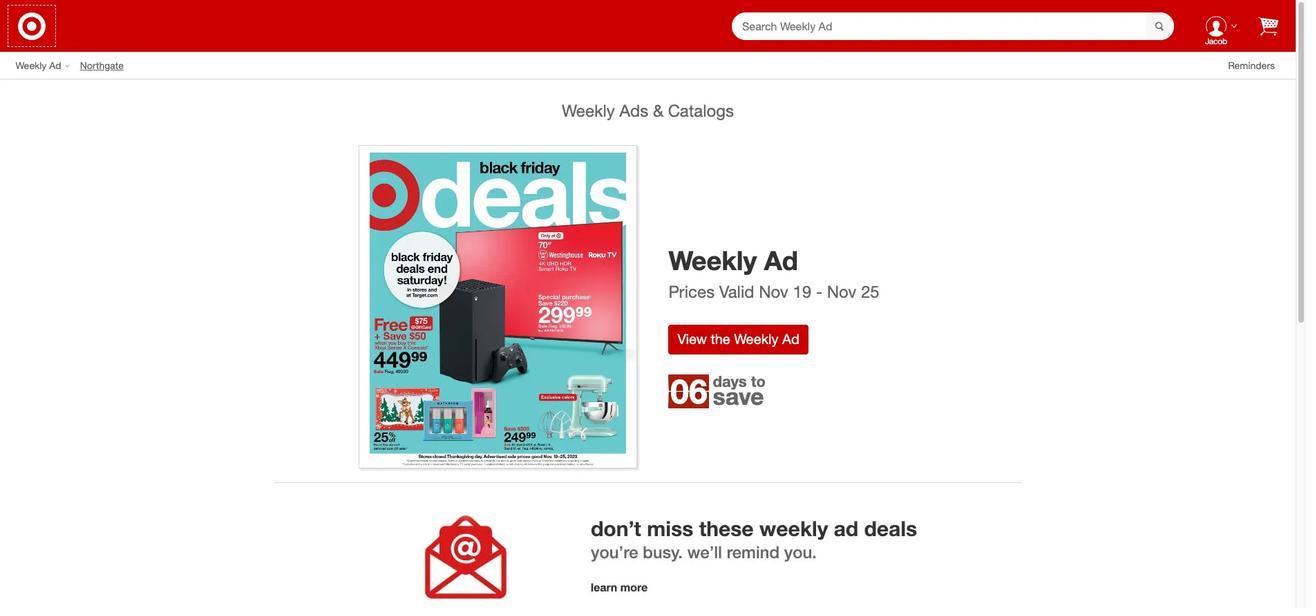 Task type: vqa. For each thing, say whether or not it's contained in the screenshot.
Reminders
yes



Task type: locate. For each thing, give the bounding box(es) containing it.
view
[[678, 331, 707, 348]]

reminders link
[[1229, 58, 1286, 72]]

weekly
[[16, 59, 47, 71], [562, 100, 615, 121], [669, 245, 757, 277], [735, 331, 779, 348]]

weekly left ads
[[562, 100, 615, 121]]

days
[[713, 372, 747, 391]]

ad
[[49, 59, 61, 71], [765, 245, 799, 277], [783, 331, 800, 348]]

weekly ads & catalogs
[[562, 100, 734, 121]]

jacob
[[1206, 36, 1228, 46]]

weekly for weekly ad
[[16, 59, 47, 71]]

weekly inside weekly ad prices valid nov 19 - nov 25
[[669, 245, 757, 277]]

reminders
[[1229, 59, 1276, 71]]

0 vertical spatial ad
[[49, 59, 61, 71]]

weekly ad
[[16, 59, 61, 71]]

1 vertical spatial ad
[[765, 245, 799, 277]]

jacob link
[[1195, 4, 1238, 48]]

weekly up prices
[[669, 245, 757, 277]]

weekly ad prices valid nov 19 - nov 25
[[669, 245, 880, 302]]

view your cart on target.com image
[[1259, 16, 1279, 36]]

0 horizontal spatial nov
[[759, 281, 789, 302]]

nov left the 19
[[759, 281, 789, 302]]

1 nov from the left
[[759, 281, 789, 302]]

nov right -
[[827, 281, 857, 302]]

ad up the 19
[[765, 245, 799, 277]]

2 vertical spatial ad
[[783, 331, 800, 348]]

northgate
[[80, 59, 124, 71]]

prices
[[669, 281, 715, 302]]

19
[[793, 281, 812, 302]]

weekly inside button
[[735, 331, 779, 348]]

ad inside weekly ad prices valid nov 19 - nov 25
[[765, 245, 799, 277]]

1 horizontal spatial nov
[[827, 281, 857, 302]]

form
[[732, 12, 1175, 41]]

to
[[751, 372, 766, 391]]

nov
[[759, 281, 789, 302], [827, 281, 857, 302]]

view the weekly ad
[[678, 331, 800, 348]]

weekly for weekly ads & catalogs
[[562, 100, 615, 121]]

catalogs
[[668, 100, 734, 121]]

weekly down go to target.com image
[[16, 59, 47, 71]]

valid
[[720, 281, 755, 302]]

ad left the "northgate"
[[49, 59, 61, 71]]

weekly right the
[[735, 331, 779, 348]]

-
[[816, 281, 823, 302]]

ad down the 19
[[783, 331, 800, 348]]



Task type: describe. For each thing, give the bounding box(es) containing it.
25
[[862, 281, 880, 302]]

don't miss these weekly ad deals. you're busy. we'll remind you. sign up now. image
[[288, 483, 1008, 608]]

&
[[653, 100, 664, 121]]

06
[[671, 371, 708, 412]]

ad for weekly ad
[[49, 59, 61, 71]]

northgate link
[[80, 58, 134, 72]]

Search Weekly Ad search field
[[732, 12, 1175, 41]]

save
[[713, 383, 764, 411]]

ad inside button
[[783, 331, 800, 348]]

weekly for weekly ad prices valid nov 19 - nov 25
[[669, 245, 757, 277]]

ad for weekly ad prices valid nov 19 - nov 25
[[765, 245, 799, 277]]

view the weekly ad image
[[359, 145, 638, 469]]

go to target.com image
[[18, 12, 46, 40]]

2 nov from the left
[[827, 281, 857, 302]]

ads
[[620, 100, 649, 121]]

06 days to
[[671, 371, 766, 412]]

weekly ad link
[[16, 58, 80, 72]]

the
[[711, 331, 731, 348]]

view the weekly ad button
[[669, 325, 809, 355]]



